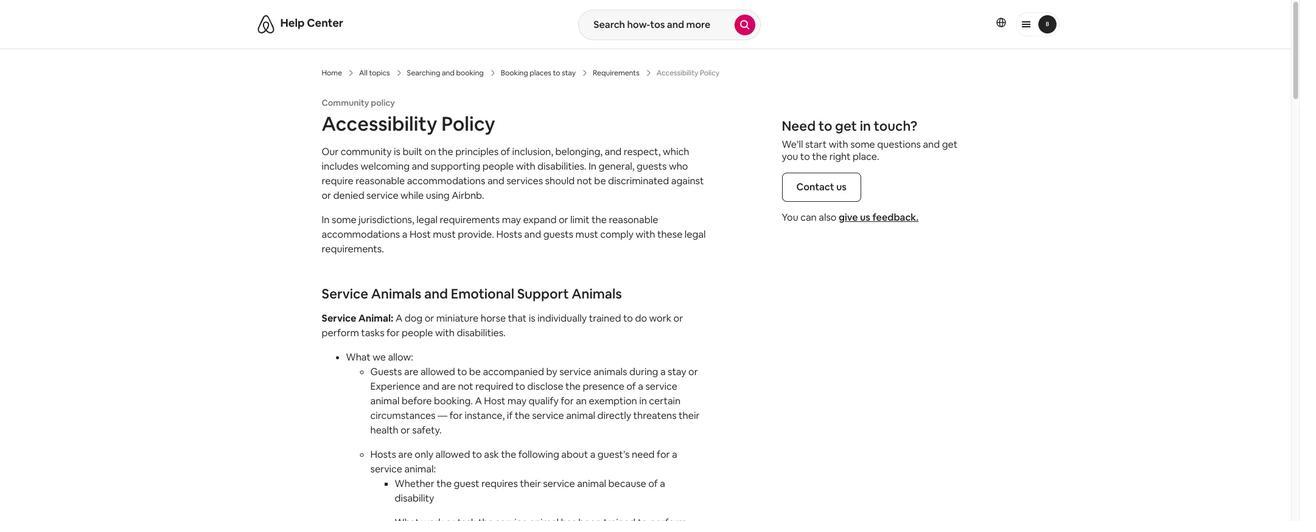 Task type: vqa. For each thing, say whether or not it's contained in the screenshot.
reasonable in IN SOME JURISDICTIONS, LEGAL REQUIREMENTS MAY EXPAND OR LIMIT THE REASONABLE ACCOMMODATIONS A HOST MUST PROVIDE. HOSTS AND GUESTS MUST COMPLY WITH THESE LEGAL REQUIREMENTS.
yes



Task type: describe. For each thing, give the bounding box(es) containing it.
horse
[[481, 312, 506, 325]]

Search how-tos and more search field
[[579, 10, 735, 40]]

searching and booking link
[[407, 68, 484, 78]]

a right need at the bottom
[[672, 449, 677, 462]]

using
[[426, 189, 450, 202]]

the inside the need to get in touch? we'll start with some questions and get you to the right place.
[[812, 150, 828, 163]]

are for only
[[398, 449, 413, 462]]

require
[[322, 175, 354, 188]]

for inside hosts are only allowed to ask the following about a guest's need for a service animal:
[[657, 449, 670, 462]]

us inside 'link'
[[837, 181, 847, 194]]

certain
[[649, 395, 681, 408]]

guests inside the our community is built on the principles of inclusion, belonging, and respect, which includes welcoming and supporting people with disabilities. in general, guests who require reasonable accommodations and services should not be discriminated against or denied service while using airbnb.
[[637, 160, 667, 173]]

help center
[[280, 16, 343, 30]]

contact
[[797, 181, 835, 194]]

to down accompanied
[[516, 381, 525, 393]]

a right about
[[590, 449, 596, 462]]

ask
[[484, 449, 499, 462]]

or down circumstances
[[401, 424, 410, 437]]

1 horizontal spatial get
[[942, 138, 958, 151]]

booking
[[501, 68, 528, 78]]

to right places
[[553, 68, 560, 78]]

policy
[[442, 111, 496, 136]]

people inside the our community is built on the principles of inclusion, belonging, and respect, which includes welcoming and supporting people with disabilities. in general, guests who require reasonable accommodations and services should not be discriminated against or denied service while using airbnb.
[[483, 160, 514, 173]]

we
[[373, 351, 386, 364]]

limit
[[571, 214, 590, 227]]

all topics link
[[359, 68, 390, 78]]

guests are allowed to be accompanied by service animals during a stay or experience and are not required to disclose the presence of a service animal before booking. a host may qualify for an exemption in certain circumstances — for instance, if the service animal directly threatens their health or safety.
[[371, 366, 700, 437]]

be inside the our community is built on the principles of inclusion, belonging, and respect, which includes welcoming and supporting people with disabilities. in general, guests who require reasonable accommodations and services should not be discriminated against or denied service while using airbnb.
[[595, 175, 606, 188]]

not inside the our community is built on the principles of inclusion, belonging, and respect, which includes welcoming and supporting people with disabilities. in general, guests who require reasonable accommodations and services should not be discriminated against or denied service while using airbnb.
[[577, 175, 592, 188]]

1 vertical spatial are
[[442, 381, 456, 393]]

circumstances
[[371, 410, 436, 423]]

miniature
[[436, 312, 479, 325]]

accommodations inside the our community is built on the principles of inclusion, belonging, and respect, which includes welcoming and supporting people with disabilities. in general, guests who require reasonable accommodations and services should not be discriminated against or denied service while using airbnb.
[[407, 175, 486, 188]]

respect,
[[624, 146, 661, 158]]

2 must from the left
[[576, 228, 598, 241]]

is inside a dog or miniature horse that is individually trained to do work or perform tasks for people with disabilities.
[[529, 312, 536, 325]]

home
[[322, 68, 342, 78]]

or right during
[[689, 366, 698, 379]]

2 animals from the left
[[572, 286, 622, 303]]

services
[[507, 175, 543, 188]]

a inside whether the guest requires their service animal because of a disability
[[660, 478, 665, 491]]

should
[[545, 175, 575, 188]]

in some jurisdictions, legal requirements may expand or limit the reasonable accommodations a host must provide. hosts and guests must comply with these legal requirements.
[[322, 214, 706, 256]]

and left services
[[488, 175, 505, 188]]

hosts inside hosts are only allowed to ask the following about a guest's need for a service animal:
[[371, 449, 396, 462]]

jurisdictions,
[[359, 214, 415, 227]]

requires
[[482, 478, 518, 491]]

dog
[[405, 312, 423, 325]]

requirements
[[440, 214, 500, 227]]

some inside the need to get in touch? we'll start with some questions and get you to the right place.
[[851, 138, 875, 151]]

for inside a dog or miniature horse that is individually trained to do work or perform tasks for people with disabilities.
[[387, 327, 400, 340]]

requirements.
[[322, 243, 384, 256]]

which
[[663, 146, 689, 158]]

help
[[280, 16, 305, 30]]

emotional
[[451, 286, 515, 303]]

places
[[530, 68, 552, 78]]

welcoming
[[361, 160, 410, 173]]

built
[[403, 146, 423, 158]]

service animal:
[[322, 312, 394, 325]]

the right if
[[515, 410, 530, 423]]

contact us link
[[782, 173, 862, 202]]

right
[[830, 150, 851, 163]]

service inside hosts are only allowed to ask the following about a guest's need for a service animal:
[[371, 463, 402, 476]]

1 horizontal spatial us
[[860, 211, 871, 224]]

also
[[819, 211, 837, 224]]

what
[[346, 351, 371, 364]]

who
[[669, 160, 688, 173]]

before
[[402, 395, 432, 408]]

service down qualify
[[532, 410, 564, 423]]

if
[[507, 410, 513, 423]]

while
[[401, 189, 424, 202]]

of inside guests are allowed to be accompanied by service animals during a stay or experience and are not required to disclose the presence of a service animal before booking. a host may qualify for an exemption in certain circumstances — for instance, if the service animal directly threatens their health or safety.
[[627, 381, 636, 393]]

because
[[609, 478, 647, 491]]

general,
[[599, 160, 635, 173]]

a inside guests are allowed to be accompanied by service animals during a stay or experience and are not required to disclose the presence of a service animal before booking. a host may qualify for an exemption in certain circumstances — for instance, if the service animal directly threatens their health or safety.
[[475, 395, 482, 408]]

disabilities. inside a dog or miniature horse that is individually trained to do work or perform tasks for people with disabilities.
[[457, 327, 506, 340]]

disclose
[[528, 381, 564, 393]]

or right work at the bottom of the page
[[674, 312, 683, 325]]

support
[[517, 286, 569, 303]]

home link
[[322, 68, 342, 78]]

policy
[[371, 97, 395, 108]]

you can also give us feedback.
[[782, 211, 919, 224]]

for left an
[[561, 395, 574, 408]]

requirements link
[[593, 68, 640, 78]]

center
[[307, 16, 343, 30]]

0 horizontal spatial get
[[835, 118, 857, 135]]

some inside in some jurisdictions, legal requirements may expand or limit the reasonable accommodations a host must provide. hosts and guests must comply with these legal requirements.
[[332, 214, 357, 227]]

and inside in some jurisdictions, legal requirements may expand or limit the reasonable accommodations a host must provide. hosts and guests must comply with these legal requirements.
[[524, 228, 541, 241]]

or inside in some jurisdictions, legal requirements may expand or limit the reasonable accommodations a host must provide. hosts and guests must comply with these legal requirements.
[[559, 214, 568, 227]]

searching
[[407, 68, 440, 78]]

principles
[[456, 146, 499, 158]]

denied
[[333, 189, 364, 202]]

service for accessibility
[[322, 312, 356, 325]]

animal inside whether the guest requires their service animal because of a disability
[[577, 478, 607, 491]]

and inside the need to get in touch? we'll start with some questions and get you to the right place.
[[923, 138, 940, 151]]

during
[[630, 366, 659, 379]]

service animals and emotional support animals
[[322, 286, 622, 303]]

guests
[[371, 366, 402, 379]]

to up booking.
[[457, 366, 467, 379]]

service right by on the bottom of the page
[[560, 366, 592, 379]]

help center link
[[280, 16, 343, 30]]

or right dog
[[425, 312, 434, 325]]

a dog or miniature horse that is individually trained to do work or perform tasks for people with disabilities.
[[322, 312, 683, 340]]

accessibility policy
[[322, 111, 496, 136]]

service inside the our community is built on the principles of inclusion, belonging, and respect, which includes welcoming and supporting people with disabilities. in general, guests who require reasonable accommodations and services should not be discriminated against or denied service while using airbnb.
[[367, 189, 399, 202]]

provide.
[[458, 228, 494, 241]]

all
[[359, 68, 368, 78]]

do
[[635, 312, 647, 325]]

with inside a dog or miniature horse that is individually trained to do work or perform tasks for people with disabilities.
[[435, 327, 455, 340]]

to right 'you'
[[801, 150, 810, 163]]

expand
[[523, 214, 557, 227]]

need
[[632, 449, 655, 462]]

questions
[[878, 138, 921, 151]]

contact us
[[797, 181, 847, 194]]

stay inside guests are allowed to be accompanied by service animals during a stay or experience and are not required to disclose the presence of a service animal before booking. a host may qualify for an exemption in certain circumstances — for instance, if the service animal directly threatens their health or safety.
[[668, 366, 687, 379]]

a inside in some jurisdictions, legal requirements may expand or limit the reasonable accommodations a host must provide. hosts and guests must comply with these legal requirements.
[[402, 228, 408, 241]]

and down built
[[412, 160, 429, 173]]

reasonable inside the our community is built on the principles of inclusion, belonging, and respect, which includes welcoming and supporting people with disabilities. in general, guests who require reasonable accommodations and services should not be discriminated against or denied service while using airbnb.
[[356, 175, 405, 188]]

need to get in touch? we'll start with some questions and get you to the right place.
[[782, 118, 958, 163]]

work
[[649, 312, 672, 325]]

includes
[[322, 160, 359, 173]]

1 must from the left
[[433, 228, 456, 241]]



Task type: locate. For each thing, give the bounding box(es) containing it.
0 horizontal spatial a
[[396, 312, 403, 325]]

is right that
[[529, 312, 536, 325]]

allowed right only
[[436, 449, 470, 462]]

experience
[[371, 381, 421, 393]]

in
[[589, 160, 597, 173], [322, 214, 330, 227]]

may inside guests are allowed to be accompanied by service animals during a stay or experience and are not required to disclose the presence of a service animal before booking. a host may qualify for an exemption in certain circumstances — for instance, if the service animal directly threatens their health or safety.
[[508, 395, 527, 408]]

to up start
[[819, 118, 833, 135]]

accommodations inside in some jurisdictions, legal requirements may expand or limit the reasonable accommodations a host must provide. hosts and guests must comply with these legal requirements.
[[322, 228, 400, 241]]

requirements
[[593, 68, 640, 78]]

legal right these
[[685, 228, 706, 241]]

1 horizontal spatial is
[[529, 312, 536, 325]]

1 horizontal spatial in
[[860, 118, 871, 135]]

1 vertical spatial people
[[402, 327, 433, 340]]

1 horizontal spatial some
[[851, 138, 875, 151]]

0 horizontal spatial stay
[[562, 68, 576, 78]]

reasonable inside in some jurisdictions, legal requirements may expand or limit the reasonable accommodations a host must provide. hosts and guests must comply with these legal requirements.
[[609, 214, 658, 227]]

hosts inside in some jurisdictions, legal requirements may expand or limit the reasonable accommodations a host must provide. hosts and guests must comply with these legal requirements.
[[497, 228, 522, 241]]

0 vertical spatial get
[[835, 118, 857, 135]]

and left booking
[[442, 68, 455, 78]]

accommodations up requirements.
[[322, 228, 400, 241]]

0 horizontal spatial not
[[458, 381, 473, 393]]

0 vertical spatial may
[[502, 214, 521, 227]]

may
[[502, 214, 521, 227], [508, 395, 527, 408]]

following
[[519, 449, 559, 462]]

animals up trained
[[572, 286, 622, 303]]

must down limit
[[576, 228, 598, 241]]

allow:
[[388, 351, 413, 364]]

0 horizontal spatial be
[[469, 366, 481, 379]]

animal down "experience"
[[371, 395, 400, 408]]

with left these
[[636, 228, 655, 241]]

us right contact
[[837, 181, 847, 194]]

0 vertical spatial disabilities.
[[538, 160, 587, 173]]

stay right places
[[562, 68, 576, 78]]

with inside the need to get in touch? we'll start with some questions and get you to the right place.
[[829, 138, 849, 151]]

1 vertical spatial us
[[860, 211, 871, 224]]

0 vertical spatial is
[[394, 146, 401, 158]]

are
[[404, 366, 419, 379], [442, 381, 456, 393], [398, 449, 413, 462]]

need
[[782, 118, 816, 135]]

1 vertical spatial animal
[[566, 410, 596, 423]]

you
[[782, 211, 799, 224]]

get up right
[[835, 118, 857, 135]]

our community is built on the principles of inclusion, belonging, and respect, which includes welcoming and supporting people with disabilities. in general, guests who require reasonable accommodations and services should not be discriminated against or denied service while using airbnb.
[[322, 146, 704, 202]]

0 horizontal spatial hosts
[[371, 449, 396, 462]]

1 vertical spatial reasonable
[[609, 214, 658, 227]]

disabilities. inside the our community is built on the principles of inclusion, belonging, and respect, which includes welcoming and supporting people with disabilities. in general, guests who require reasonable accommodations and services should not be discriminated against or denied service while using airbnb.
[[538, 160, 587, 173]]

0 vertical spatial people
[[483, 160, 514, 173]]

of left inclusion,
[[501, 146, 510, 158]]

0 vertical spatial allowed
[[421, 366, 455, 379]]

0 horizontal spatial disabilities.
[[457, 327, 506, 340]]

to left ask
[[472, 449, 482, 462]]

with inside the our community is built on the principles of inclusion, belonging, and respect, which includes welcoming and supporting people with disabilities. in general, guests who require reasonable accommodations and services should not be discriminated against or denied service while using airbnb.
[[516, 160, 536, 173]]

1 vertical spatial host
[[484, 395, 506, 408]]

trained
[[589, 312, 621, 325]]

0 vertical spatial in
[[589, 160, 597, 173]]

the left right
[[812, 150, 828, 163]]

their down certain
[[679, 410, 700, 423]]

guest's
[[598, 449, 630, 462]]

you
[[782, 150, 798, 163]]

1 horizontal spatial stay
[[668, 366, 687, 379]]

of
[[501, 146, 510, 158], [627, 381, 636, 393], [649, 478, 658, 491]]

may left expand
[[502, 214, 521, 227]]

not inside guests are allowed to be accompanied by service animals during a stay or experience and are not required to disclose the presence of a service animal before booking. a host may qualify for an exemption in certain circumstances — for instance, if the service animal directly threatens their health or safety.
[[458, 381, 473, 393]]

animal:
[[405, 463, 436, 476]]

2 horizontal spatial of
[[649, 478, 658, 491]]

not
[[577, 175, 592, 188], [458, 381, 473, 393]]

1 vertical spatial legal
[[685, 228, 706, 241]]

1 vertical spatial service
[[322, 312, 356, 325]]

0 horizontal spatial legal
[[417, 214, 438, 227]]

hosts are only allowed to ask the following about a guest's need for a service animal:
[[371, 449, 677, 476]]

place.
[[853, 150, 880, 163]]

exemption
[[589, 395, 637, 408]]

allowed inside hosts are only allowed to ask the following about a guest's need for a service animal:
[[436, 449, 470, 462]]

us right give
[[860, 211, 871, 224]]

some down denied
[[332, 214, 357, 227]]

to inside hosts are only allowed to ask the following about a guest's need for a service animal:
[[472, 449, 482, 462]]

the left 'guest'
[[437, 478, 452, 491]]

0 horizontal spatial in
[[639, 395, 647, 408]]

instance,
[[465, 410, 505, 423]]

with right start
[[829, 138, 849, 151]]

the inside in some jurisdictions, legal requirements may expand or limit the reasonable accommodations a host must provide. hosts and guests must comply with these legal requirements.
[[592, 214, 607, 227]]

a right during
[[661, 366, 666, 379]]

or left limit
[[559, 214, 568, 227]]

a down during
[[638, 381, 644, 393]]

0 vertical spatial legal
[[417, 214, 438, 227]]

and up before
[[423, 381, 440, 393]]

0 vertical spatial host
[[410, 228, 431, 241]]

are left only
[[398, 449, 413, 462]]

and inside guests are allowed to be accompanied by service animals during a stay or experience and are not required to disclose the presence of a service animal before booking. a host may qualify for an exemption in certain circumstances — for instance, if the service animal directly threatens their health or safety.
[[423, 381, 440, 393]]

a
[[396, 312, 403, 325], [475, 395, 482, 408]]

that
[[508, 312, 527, 325]]

of inside whether the guest requires their service animal because of a disability
[[649, 478, 658, 491]]

in inside in some jurisdictions, legal requirements may expand or limit the reasonable accommodations a host must provide. hosts and guests must comply with these legal requirements.
[[322, 214, 330, 227]]

service up whether
[[371, 463, 402, 476]]

1 horizontal spatial of
[[627, 381, 636, 393]]

service up jurisdictions,
[[367, 189, 399, 202]]

0 vertical spatial are
[[404, 366, 419, 379]]

1 vertical spatial a
[[475, 395, 482, 408]]

service up 'perform'
[[322, 312, 356, 325]]

1 horizontal spatial hosts
[[497, 228, 522, 241]]

get right questions
[[942, 138, 958, 151]]

the inside hosts are only allowed to ask the following about a guest's need for a service animal:
[[501, 449, 516, 462]]

people inside a dog or miniature horse that is individually trained to do work or perform tasks for people with disabilities.
[[402, 327, 433, 340]]

0 vertical spatial some
[[851, 138, 875, 151]]

2 vertical spatial of
[[649, 478, 658, 491]]

is inside the our community is built on the principles of inclusion, belonging, and respect, which includes welcoming and supporting people with disabilities. in general, guests who require reasonable accommodations and services should not be discriminated against or denied service while using airbnb.
[[394, 146, 401, 158]]

0 vertical spatial a
[[396, 312, 403, 325]]

legal
[[417, 214, 438, 227], [685, 228, 706, 241]]

supporting
[[431, 160, 481, 173]]

are up booking.
[[442, 381, 456, 393]]

a left dog
[[396, 312, 403, 325]]

animals
[[371, 286, 422, 303], [572, 286, 622, 303]]

host down jurisdictions,
[[410, 228, 431, 241]]

may up if
[[508, 395, 527, 408]]

searching and booking
[[407, 68, 484, 78]]

—
[[438, 410, 448, 423]]

people down dog
[[402, 327, 433, 340]]

2 vertical spatial are
[[398, 449, 413, 462]]

an
[[576, 395, 587, 408]]

are for allowed
[[404, 366, 419, 379]]

not up booking.
[[458, 381, 473, 393]]

1 vertical spatial some
[[332, 214, 357, 227]]

booking places to stay link
[[501, 68, 576, 78]]

with
[[829, 138, 849, 151], [516, 160, 536, 173], [636, 228, 655, 241], [435, 327, 455, 340]]

and up general,
[[605, 146, 622, 158]]

in inside guests are allowed to be accompanied by service animals during a stay or experience and are not required to disclose the presence of a service animal before booking. a host may qualify for an exemption in certain circumstances — for instance, if the service animal directly threatens their health or safety.
[[639, 395, 647, 408]]

guests inside in some jurisdictions, legal requirements may expand or limit the reasonable accommodations a host must provide. hosts and guests must comply with these legal requirements.
[[544, 228, 574, 241]]

the inside the our community is built on the principles of inclusion, belonging, and respect, which includes welcoming and supporting people with disabilities. in general, guests who require reasonable accommodations and services should not be discriminated against or denied service while using airbnb.
[[438, 146, 453, 158]]

in
[[860, 118, 871, 135], [639, 395, 647, 408]]

1 horizontal spatial disabilities.
[[538, 160, 587, 173]]

give
[[839, 211, 858, 224]]

a inside a dog or miniature horse that is individually trained to do work or perform tasks for people with disabilities.
[[396, 312, 403, 325]]

accommodations up using
[[407, 175, 486, 188]]

1 vertical spatial hosts
[[371, 449, 396, 462]]

be inside guests are allowed to be accompanied by service animals during a stay or experience and are not required to disclose the presence of a service animal before booking. a host may qualify for an exemption in certain circumstances — for instance, if the service animal directly threatens their health or safety.
[[469, 366, 481, 379]]

1 vertical spatial is
[[529, 312, 536, 325]]

1 vertical spatial of
[[627, 381, 636, 393]]

main navigation menu image
[[1038, 15, 1057, 33]]

0 vertical spatial service
[[322, 286, 368, 303]]

service down about
[[543, 478, 575, 491]]

for right need at the bottom
[[657, 449, 670, 462]]

feedback.
[[873, 211, 919, 224]]

0 horizontal spatial must
[[433, 228, 456, 241]]

and down expand
[[524, 228, 541, 241]]

whether
[[395, 478, 435, 491]]

by
[[547, 366, 558, 379]]

or inside the our community is built on the principles of inclusion, belonging, and respect, which includes welcoming and supporting people with disabilities. in general, guests who require reasonable accommodations and services should not be discriminated against or denied service while using airbnb.
[[322, 189, 331, 202]]

hosts right provide.
[[497, 228, 522, 241]]

host down required
[[484, 395, 506, 408]]

0 vertical spatial accommodations
[[407, 175, 486, 188]]

None search field
[[579, 10, 761, 40]]

airbnb homepage image
[[256, 15, 276, 34]]

1 vertical spatial disabilities.
[[457, 327, 506, 340]]

1 vertical spatial stay
[[668, 366, 687, 379]]

community
[[322, 97, 369, 108]]

1 vertical spatial their
[[520, 478, 541, 491]]

1 horizontal spatial a
[[475, 395, 482, 408]]

1 horizontal spatial be
[[595, 175, 606, 188]]

to
[[553, 68, 560, 78], [819, 118, 833, 135], [801, 150, 810, 163], [623, 312, 633, 325], [457, 366, 467, 379], [516, 381, 525, 393], [472, 449, 482, 462]]

the up an
[[566, 381, 581, 393]]

1 horizontal spatial legal
[[685, 228, 706, 241]]

some
[[851, 138, 875, 151], [332, 214, 357, 227]]

animals
[[594, 366, 627, 379]]

0 vertical spatial hosts
[[497, 228, 522, 241]]

a down jurisdictions,
[[402, 228, 408, 241]]

in up requirements.
[[322, 214, 330, 227]]

0 horizontal spatial their
[[520, 478, 541, 491]]

of inside the our community is built on the principles of inclusion, belonging, and respect, which includes welcoming and supporting people with disabilities. in general, guests who require reasonable accommodations and services should not be discriminated against or denied service while using airbnb.
[[501, 146, 510, 158]]

reasonable up comply
[[609, 214, 658, 227]]

is left built
[[394, 146, 401, 158]]

animal
[[371, 395, 400, 408], [566, 410, 596, 423], [577, 478, 607, 491]]

the right limit
[[592, 214, 607, 227]]

1 horizontal spatial accommodations
[[407, 175, 486, 188]]

and
[[442, 68, 455, 78], [923, 138, 940, 151], [605, 146, 622, 158], [412, 160, 429, 173], [488, 175, 505, 188], [524, 228, 541, 241], [424, 286, 448, 303], [423, 381, 440, 393]]

their inside whether the guest requires their service animal because of a disability
[[520, 478, 541, 491]]

1 horizontal spatial host
[[484, 395, 506, 408]]

0 horizontal spatial host
[[410, 228, 431, 241]]

allowed up booking.
[[421, 366, 455, 379]]

1 vertical spatial be
[[469, 366, 481, 379]]

with up services
[[516, 160, 536, 173]]

1 vertical spatial accommodations
[[322, 228, 400, 241]]

hosts down the health
[[371, 449, 396, 462]]

not right should
[[577, 175, 592, 188]]

reasonable down welcoming
[[356, 175, 405, 188]]

allowed inside guests are allowed to be accompanied by service animals during a stay or experience and are not required to disclose the presence of a service animal before booking. a host may qualify for an exemption in certain circumstances — for instance, if the service animal directly threatens their health or safety.
[[421, 366, 455, 379]]

can
[[801, 211, 817, 224]]

host inside in some jurisdictions, legal requirements may expand or limit the reasonable accommodations a host must provide. hosts and guests must comply with these legal requirements.
[[410, 228, 431, 241]]

the
[[438, 146, 453, 158], [812, 150, 828, 163], [592, 214, 607, 227], [566, 381, 581, 393], [515, 410, 530, 423], [501, 449, 516, 462], [437, 478, 452, 491]]

0 horizontal spatial reasonable
[[356, 175, 405, 188]]

0 vertical spatial guests
[[637, 160, 667, 173]]

people down principles
[[483, 160, 514, 173]]

service
[[367, 189, 399, 202], [560, 366, 592, 379], [646, 381, 678, 393], [532, 410, 564, 423], [371, 463, 402, 476], [543, 478, 575, 491]]

or
[[322, 189, 331, 202], [559, 214, 568, 227], [425, 312, 434, 325], [674, 312, 683, 325], [689, 366, 698, 379], [401, 424, 410, 437]]

0 horizontal spatial is
[[394, 146, 401, 158]]

belonging,
[[556, 146, 603, 158]]

1 service from the top
[[322, 286, 368, 303]]

or down 'require'
[[322, 189, 331, 202]]

0 horizontal spatial in
[[322, 214, 330, 227]]

must down requirements
[[433, 228, 456, 241]]

all topics
[[359, 68, 390, 78]]

1 horizontal spatial their
[[679, 410, 700, 423]]

0 horizontal spatial people
[[402, 327, 433, 340]]

1 vertical spatial get
[[942, 138, 958, 151]]

give us feedback. link
[[839, 211, 919, 224]]

the right on
[[438, 146, 453, 158]]

the right ask
[[501, 449, 516, 462]]

booking.
[[434, 395, 473, 408]]

in inside the our community is built on the principles of inclusion, belonging, and respect, which includes welcoming and supporting people with disabilities. in general, guests who require reasonable accommodations and services should not be discriminated against or denied service while using airbnb.
[[589, 160, 597, 173]]

booking places to stay
[[501, 68, 576, 78]]

guests down expand
[[544, 228, 574, 241]]

may inside in some jurisdictions, legal requirements may expand or limit the reasonable accommodations a host must provide. hosts and guests must comply with these legal requirements.
[[502, 214, 521, 227]]

whether the guest requires their service animal because of a disability
[[395, 478, 665, 505]]

to left do
[[623, 312, 633, 325]]

1 horizontal spatial not
[[577, 175, 592, 188]]

1 vertical spatial guests
[[544, 228, 574, 241]]

1 vertical spatial in
[[322, 214, 330, 227]]

and up miniature
[[424, 286, 448, 303]]

animal:
[[358, 312, 394, 325]]

1 horizontal spatial reasonable
[[609, 214, 658, 227]]

disabilities. down horse
[[457, 327, 506, 340]]

only
[[415, 449, 434, 462]]

threatens
[[634, 410, 677, 423]]

health
[[371, 424, 399, 437]]

0 horizontal spatial accommodations
[[322, 228, 400, 241]]

stay up certain
[[668, 366, 687, 379]]

tasks
[[361, 327, 385, 340]]

on
[[425, 146, 436, 158]]

disabilities. up should
[[538, 160, 587, 173]]

1 horizontal spatial people
[[483, 160, 514, 173]]

comply
[[601, 228, 634, 241]]

for
[[387, 327, 400, 340], [561, 395, 574, 408], [450, 410, 463, 423], [657, 449, 670, 462]]

1 vertical spatial may
[[508, 395, 527, 408]]

1 horizontal spatial must
[[576, 228, 598, 241]]

1 vertical spatial not
[[458, 381, 473, 393]]

a
[[402, 228, 408, 241], [661, 366, 666, 379], [638, 381, 644, 393], [590, 449, 596, 462], [672, 449, 677, 462], [660, 478, 665, 491]]

in down belonging,
[[589, 160, 597, 173]]

of down during
[[627, 381, 636, 393]]

1 horizontal spatial in
[[589, 160, 597, 173]]

0 vertical spatial not
[[577, 175, 592, 188]]

about
[[562, 449, 588, 462]]

disability
[[395, 493, 434, 505]]

service up service animal:
[[322, 286, 368, 303]]

people
[[483, 160, 514, 173], [402, 327, 433, 340]]

be
[[595, 175, 606, 188], [469, 366, 481, 379]]

with down miniature
[[435, 327, 455, 340]]

topics
[[369, 68, 390, 78]]

are inside hosts are only allowed to ask the following about a guest's need for a service animal:
[[398, 449, 413, 462]]

1 animals from the left
[[371, 286, 422, 303]]

presence
[[583, 381, 625, 393]]

a right because
[[660, 478, 665, 491]]

2 vertical spatial animal
[[577, 478, 607, 491]]

0 horizontal spatial us
[[837, 181, 847, 194]]

0 vertical spatial be
[[595, 175, 606, 188]]

for right tasks
[[387, 327, 400, 340]]

1 vertical spatial allowed
[[436, 449, 470, 462]]

booking
[[456, 68, 484, 78]]

we'll
[[782, 138, 803, 151]]

their inside guests are allowed to be accompanied by service animals during a stay or experience and are not required to disclose the presence of a service animal before booking. a host may qualify for an exemption in certain circumstances — for instance, if the service animal directly threatens their health or safety.
[[679, 410, 700, 423]]

1 vertical spatial in
[[639, 395, 647, 408]]

2 service from the top
[[322, 312, 356, 325]]

in inside the need to get in touch? we'll start with some questions and get you to the right place.
[[860, 118, 871, 135]]

the inside whether the guest requires their service animal because of a disability
[[437, 478, 452, 491]]

0 vertical spatial of
[[501, 146, 510, 158]]

animals up dog
[[371, 286, 422, 303]]

perform
[[322, 327, 359, 340]]

and right questions
[[923, 138, 940, 151]]

community
[[341, 146, 392, 158]]

guests
[[637, 160, 667, 173], [544, 228, 574, 241]]

guests down respect,
[[637, 160, 667, 173]]

0 horizontal spatial guests
[[544, 228, 574, 241]]

a up instance,
[[475, 395, 482, 408]]

animal down an
[[566, 410, 596, 423]]

be down general,
[[595, 175, 606, 188]]

0 vertical spatial in
[[860, 118, 871, 135]]

our
[[322, 146, 339, 158]]

0 vertical spatial animal
[[371, 395, 400, 408]]

discriminated
[[608, 175, 669, 188]]

0 vertical spatial reasonable
[[356, 175, 405, 188]]

service for community
[[322, 286, 368, 303]]

service inside whether the guest requires their service animal because of a disability
[[543, 478, 575, 491]]

to inside a dog or miniature horse that is individually trained to do work or perform tasks for people with disabilities.
[[623, 312, 633, 325]]

with inside in some jurisdictions, legal requirements may expand or limit the reasonable accommodations a host must provide. hosts and guests must comply with these legal requirements.
[[636, 228, 655, 241]]

0 horizontal spatial some
[[332, 214, 357, 227]]

0 horizontal spatial animals
[[371, 286, 422, 303]]

service up certain
[[646, 381, 678, 393]]

disabilities.
[[538, 160, 587, 173], [457, 327, 506, 340]]

1 horizontal spatial guests
[[637, 160, 667, 173]]

0 horizontal spatial of
[[501, 146, 510, 158]]

0 vertical spatial their
[[679, 410, 700, 423]]

of right because
[[649, 478, 658, 491]]

their down hosts are only allowed to ask the following about a guest's need for a service animal:
[[520, 478, 541, 491]]

1 horizontal spatial animals
[[572, 286, 622, 303]]

host inside guests are allowed to be accompanied by service animals during a stay or experience and are not required to disclose the presence of a service animal before booking. a host may qualify for an exemption in certain circumstances — for instance, if the service animal directly threatens their health or safety.
[[484, 395, 506, 408]]

animal down about
[[577, 478, 607, 491]]

for right '—'
[[450, 410, 463, 423]]

0 vertical spatial us
[[837, 181, 847, 194]]

0 vertical spatial stay
[[562, 68, 576, 78]]

directly
[[598, 410, 631, 423]]

legal down using
[[417, 214, 438, 227]]



